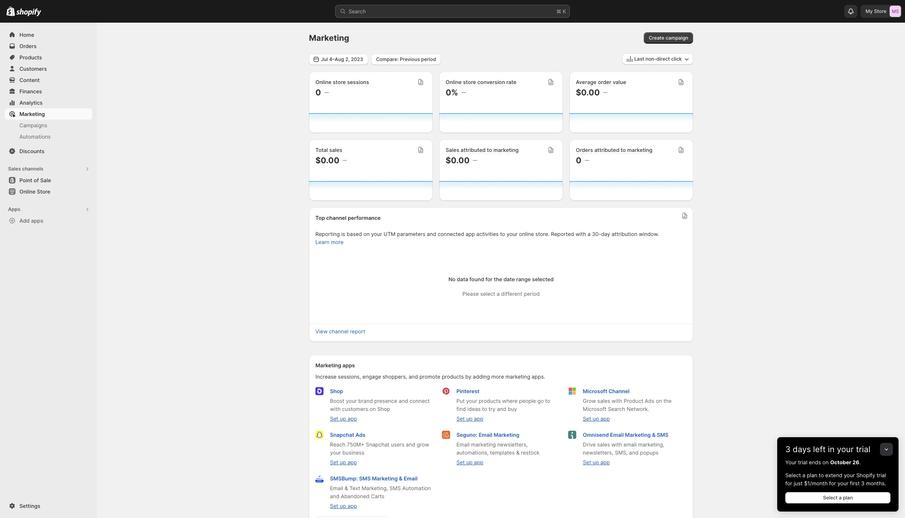 Task type: vqa. For each thing, say whether or not it's contained in the screenshot.


Task type: describe. For each thing, give the bounding box(es) containing it.
omnisend email marketing & sms link
[[583, 432, 669, 439]]

4–aug
[[329, 56, 344, 62]]

store.
[[536, 231, 550, 238]]

to inside reporting is based on your utm parameters and connected app activities to your online store. reported with a 30-day attribution window. learn more
[[501, 231, 506, 238]]

plan for select a plan to extend your shopify trial for just $1/month for your first 3 months.
[[808, 473, 818, 479]]

2,
[[346, 56, 350, 62]]

3 days left in your trial element
[[778, 459, 899, 512]]

create campaign button
[[645, 32, 694, 44]]

automations
[[19, 134, 51, 140]]

store for 0%
[[464, 79, 476, 85]]

smsbump: sms marketing & email email & text marketing, sms automation and abandoned carts set up app
[[330, 476, 431, 510]]

set inside shop boost your brand presence and connect with customers on shop set up app
[[330, 416, 339, 423]]

snapchat ads link
[[330, 432, 366, 439]]

$0.00 for average
[[576, 88, 600, 98]]

sales inside microsoft channel grow sales with product ads on the microsoft search network. set up app
[[598, 398, 611, 405]]

a inside 'select a plan to extend your shopify trial for just $1/month for your first 3 months.'
[[803, 473, 806, 479]]

with inside shop boost your brand presence and connect with customers on shop set up app
[[330, 406, 341, 413]]

& inside 'omnisend email marketing & sms drive sales with email marketing, newsletters, sms, and popups set up app'
[[653, 432, 656, 439]]

online store button
[[0, 186, 97, 198]]

online inside online store link
[[19, 189, 35, 195]]

where
[[503, 398, 518, 405]]

users
[[391, 442, 405, 449]]

channel
[[609, 389, 630, 395]]

& left text
[[345, 486, 348, 492]]

on inside shop boost your brand presence and connect with customers on shop set up app
[[370, 406, 376, 413]]

your left online
[[507, 231, 518, 238]]

online store
[[19, 189, 50, 195]]

store for 0
[[333, 79, 346, 85]]

marketing inside smsbump: sms marketing & email email & text marketing, sms automation and abandoned carts set up app
[[372, 476, 398, 483]]

add
[[19, 218, 30, 224]]

app inside snapchat ads reach 750m+ snapchat users and grow your business set up app
[[348, 460, 357, 466]]

ads inside snapchat ads reach 750m+ snapchat users and grow your business set up app
[[356, 432, 366, 439]]

months.
[[867, 481, 887, 487]]

presence
[[375, 398, 398, 405]]

product
[[624, 398, 644, 405]]

orders link
[[5, 40, 92, 52]]

sessions
[[347, 79, 369, 85]]

sms inside 'omnisend email marketing & sms drive sales with email marketing, newsletters, sms, and popups set up app'
[[658, 432, 669, 439]]

set inside smsbump: sms marketing & email email & text marketing, sms automation and abandoned carts set up app
[[330, 504, 339, 510]]

.
[[860, 460, 862, 466]]

october
[[831, 460, 852, 466]]

0 vertical spatial products
[[442, 374, 464, 381]]

app inside smsbump: sms marketing & email email & text marketing, sms automation and abandoned carts set up app
[[348, 504, 357, 510]]

first
[[851, 481, 861, 487]]

sales for sales channels
[[8, 166, 21, 172]]

and inside smsbump: sms marketing & email email & text marketing, sms automation and abandoned carts set up app
[[330, 494, 340, 500]]

set inside the pinterest put your products where people go to find ideas to try and buy set up app
[[457, 416, 465, 423]]

up inside 'seguno: email marketing email marketing newsletters, automations, templates & restock set up app'
[[467, 460, 473, 466]]

channel for top
[[327, 215, 347, 221]]

connected
[[438, 231, 465, 238]]

store for my store
[[875, 8, 887, 14]]

0 horizontal spatial shopify image
[[6, 6, 15, 16]]

email down seguno:
[[457, 442, 470, 449]]

0 horizontal spatial for
[[486, 276, 493, 283]]

on inside reporting is based on your utm parameters and connected app activities to your online store. reported with a 30-day attribution window. learn more
[[364, 231, 370, 238]]

point of sale link
[[5, 175, 92, 186]]

and inside reporting is based on your utm parameters and connected app activities to your online store. reported with a 30-day attribution window. learn more
[[427, 231, 437, 238]]

your trial ends on october 26 .
[[786, 460, 862, 466]]

home link
[[5, 29, 92, 40]]

no change image for orders attributed to marketing
[[585, 157, 590, 164]]

no change image for online store conversion rate
[[462, 89, 466, 96]]

microsoft channel grow sales with product ads on the microsoft search network. set up app
[[583, 389, 672, 423]]

ideas
[[468, 406, 481, 413]]

and left the "promote"
[[409, 374, 418, 381]]

sessions,
[[338, 374, 361, 381]]

1 horizontal spatial snapchat
[[366, 442, 390, 449]]

apps for add apps
[[31, 218, 43, 224]]

customers
[[342, 406, 369, 413]]

grow
[[583, 398, 597, 405]]

app inside 'omnisend email marketing & sms drive sales with email marketing, newsletters, sms, and popups set up app'
[[601, 460, 610, 466]]

average
[[576, 79, 597, 85]]

sale
[[40, 177, 51, 184]]

smsbump: sms marketing & email link
[[330, 476, 418, 483]]

jul 4–aug 2, 2023
[[321, 56, 363, 62]]

parameters
[[397, 231, 426, 238]]

sales for sales attributed to marketing
[[446, 147, 460, 153]]

view channel report button
[[311, 326, 371, 338]]

online for 0
[[316, 79, 332, 85]]

with inside 'omnisend email marketing & sms drive sales with email marketing, newsletters, sms, and popups set up app'
[[612, 442, 623, 449]]

and inside snapchat ads reach 750m+ snapchat users and grow your business set up app
[[406, 442, 416, 449]]

select a plan link
[[786, 493, 891, 504]]

2 vertical spatial sms
[[390, 486, 401, 492]]

up inside shop boost your brand presence and connect with customers on shop set up app
[[340, 416, 346, 423]]

add apps
[[19, 218, 43, 224]]

no change image for online store sessions
[[325, 89, 329, 96]]

0 for online
[[316, 88, 321, 98]]

carts
[[371, 494, 385, 500]]

create campaign
[[649, 35, 689, 41]]

set up app link for snapchat ads reach 750m+ snapchat users and grow your business set up app
[[330, 460, 357, 466]]

30-
[[593, 231, 602, 238]]

days
[[794, 445, 812, 455]]

automations,
[[457, 450, 489, 457]]

marketing apps
[[316, 363, 355, 369]]

restock
[[522, 450, 540, 457]]

a down 'select a plan to extend your shopify trial for just $1/month for your first 3 months.'
[[840, 495, 843, 502]]

my store
[[866, 8, 887, 14]]

by
[[466, 374, 472, 381]]

select for select a plan to extend your shopify trial for just $1/month for your first 3 months.
[[786, 473, 802, 479]]

discounts link
[[5, 146, 92, 157]]

channels
[[22, 166, 43, 172]]

campaigns link
[[5, 120, 92, 131]]

$0.00 for sales
[[446, 156, 470, 166]]

app inside the pinterest put your products where people go to find ideas to try and buy set up app
[[474, 416, 484, 423]]

your left first
[[838, 481, 849, 487]]

based
[[347, 231, 362, 238]]

up inside the pinterest put your products where people go to find ideas to try and buy set up app
[[467, 416, 473, 423]]

email inside 'omnisend email marketing & sms drive sales with email marketing, newsletters, sms, and popups set up app'
[[611, 432, 624, 439]]

3 days left in your trial button
[[778, 438, 899, 455]]

learn
[[316, 239, 330, 246]]

selected
[[533, 276, 554, 283]]

omnisend email marketing & sms drive sales with email marketing, newsletters, sms, and popups set up app
[[583, 432, 669, 466]]

reporting is based on your utm parameters and connected app activities to your online store. reported with a 30-day attribution window. learn more
[[316, 231, 660, 246]]

sales attributed to marketing
[[446, 147, 519, 153]]

marketing inside 'seguno: email marketing email marketing newsletters, automations, templates & restock set up app'
[[472, 442, 496, 449]]

1 vertical spatial shop
[[378, 406, 391, 413]]

customers link
[[5, 63, 92, 74]]

extend
[[826, 473, 843, 479]]

increase sessions, engage shoppers, and promote products by adding more marketing apps.
[[316, 374, 546, 381]]

up inside snapchat ads reach 750m+ snapchat users and grow your business set up app
[[340, 460, 346, 466]]

plan for select a plan
[[844, 495, 854, 502]]

newsletters, inside 'seguno: email marketing email marketing newsletters, automations, templates & restock set up app'
[[498, 442, 528, 449]]

no change image for total sales
[[343, 157, 347, 164]]

your inside the pinterest put your products where people go to find ideas to try and buy set up app
[[467, 398, 478, 405]]

the inside microsoft channel grow sales with product ads on the microsoft search network. set up app
[[664, 398, 672, 405]]

content
[[19, 77, 40, 83]]

please
[[463, 291, 479, 298]]

sales inside 'omnisend email marketing & sms drive sales with email marketing, newsletters, sms, and popups set up app'
[[598, 442, 611, 449]]

online store sessions
[[316, 79, 369, 85]]

seguno:
[[457, 432, 478, 439]]

email down smsbump:
[[330, 486, 344, 492]]

create
[[649, 35, 665, 41]]

a right select
[[497, 291, 500, 298]]

⌘ k
[[557, 8, 567, 15]]

buy
[[508, 406, 518, 413]]

select for select a plan
[[824, 495, 838, 502]]

rate
[[507, 79, 517, 85]]

shopify
[[857, 473, 876, 479]]

& up automation
[[399, 476, 403, 483]]

1 horizontal spatial for
[[786, 481, 793, 487]]

settings
[[19, 504, 40, 510]]

marketing up increase
[[316, 363, 341, 369]]

on inside microsoft channel grow sales with product ads on the microsoft search network. set up app
[[656, 398, 663, 405]]

report
[[350, 329, 366, 335]]

data
[[457, 276, 469, 283]]

1 horizontal spatial shopify image
[[16, 8, 41, 16]]

marketing,
[[639, 442, 665, 449]]

1 horizontal spatial period
[[524, 291, 540, 298]]



Task type: locate. For each thing, give the bounding box(es) containing it.
apps
[[31, 218, 43, 224], [343, 363, 355, 369]]

ads up 750m+ on the bottom left of page
[[356, 432, 366, 439]]

add apps button
[[5, 215, 92, 227]]

point of sale
[[19, 177, 51, 184]]

average order value
[[576, 79, 627, 85]]

in
[[829, 445, 835, 455]]

marketing up jul
[[309, 33, 350, 43]]

channel inside button
[[329, 329, 349, 335]]

0 vertical spatial orders
[[19, 43, 37, 49]]

0 vertical spatial microsoft
[[583, 389, 608, 395]]

marketing
[[309, 33, 350, 43], [19, 111, 45, 117], [316, 363, 341, 369], [494, 432, 520, 439], [626, 432, 651, 439], [372, 476, 398, 483]]

0 vertical spatial more
[[331, 239, 344, 246]]

store down "sale"
[[37, 189, 50, 195]]

seguno: email marketing email marketing newsletters, automations, templates & restock set up app
[[457, 432, 540, 466]]

email
[[479, 432, 493, 439], [611, 432, 624, 439], [457, 442, 470, 449], [404, 476, 418, 483], [330, 486, 344, 492]]

your inside shop boost your brand presence and connect with customers on shop set up app
[[346, 398, 357, 405]]

with left 30-
[[576, 231, 587, 238]]

with up sms,
[[612, 442, 623, 449]]

0 vertical spatial shop
[[330, 389, 343, 395]]

1 vertical spatial trial
[[799, 460, 808, 466]]

& up marketing,
[[653, 432, 656, 439]]

1 vertical spatial sales
[[598, 398, 611, 405]]

for left the just
[[786, 481, 793, 487]]

pinterest link
[[457, 389, 480, 395]]

up inside smsbump: sms marketing & email email & text marketing, sms automation and abandoned carts set up app
[[340, 504, 346, 510]]

more down is
[[331, 239, 344, 246]]

ads up network. at the right bottom of page
[[645, 398, 655, 405]]

2 horizontal spatial online
[[446, 79, 462, 85]]

and left connected
[[427, 231, 437, 238]]

apps.
[[532, 374, 546, 381]]

1 vertical spatial snapchat
[[366, 442, 390, 449]]

0 horizontal spatial apps
[[31, 218, 43, 224]]

channel right top
[[327, 215, 347, 221]]

plan down first
[[844, 495, 854, 502]]

0 horizontal spatial store
[[37, 189, 50, 195]]

set up app link for seguno: email marketing email marketing newsletters, automations, templates & restock set up app
[[457, 460, 484, 466]]

snapchat
[[330, 432, 355, 439], [366, 442, 390, 449]]

grow
[[417, 442, 430, 449]]

up down automations,
[[467, 460, 473, 466]]

no data found for the date range selected
[[449, 276, 554, 283]]

more right adding
[[492, 374, 505, 381]]

1 horizontal spatial search
[[609, 406, 626, 413]]

set up app link down drive
[[583, 460, 610, 466]]

up down ideas
[[467, 416, 473, 423]]

marketing,
[[362, 486, 388, 492]]

0 horizontal spatial select
[[786, 473, 802, 479]]

marketing
[[494, 147, 519, 153], [628, 147, 653, 153], [506, 374, 531, 381], [472, 442, 496, 449]]

1 horizontal spatial newsletters,
[[583, 450, 614, 457]]

with inside reporting is based on your utm parameters and connected app activities to your online store. reported with a 30-day attribution window. learn more
[[576, 231, 587, 238]]

0 down the "online store sessions"
[[316, 88, 321, 98]]

and down email
[[630, 450, 639, 457]]

no
[[449, 276, 456, 283]]

reported
[[552, 231, 575, 238]]

0 horizontal spatial search
[[349, 8, 366, 15]]

jul 4–aug 2, 2023 button
[[309, 54, 368, 65]]

microsoft down grow
[[583, 406, 607, 413]]

0 down orders attributed to marketing
[[576, 156, 582, 166]]

the left date
[[494, 276, 503, 283]]

select up the just
[[786, 473, 802, 479]]

your up first
[[845, 473, 856, 479]]

popups
[[641, 450, 659, 457]]

attribution
[[612, 231, 638, 238]]

26
[[853, 460, 860, 466]]

customers
[[19, 66, 47, 72]]

1 vertical spatial search
[[609, 406, 626, 413]]

for down extend
[[830, 481, 837, 487]]

2 vertical spatial sales
[[598, 442, 611, 449]]

channel right view
[[329, 329, 349, 335]]

set inside snapchat ads reach 750m+ snapchat users and grow your business set up app
[[330, 460, 339, 466]]

top
[[316, 215, 325, 221]]

order
[[598, 79, 612, 85]]

marketing inside 'omnisend email marketing & sms drive sales with email marketing, newsletters, sms, and popups set up app'
[[626, 432, 651, 439]]

0%
[[446, 88, 459, 98]]

0 vertical spatial sales
[[446, 147, 460, 153]]

and down smsbump:
[[330, 494, 340, 500]]

online down point
[[19, 189, 35, 195]]

connect
[[410, 398, 430, 405]]

and left connect
[[399, 398, 408, 405]]

0 horizontal spatial orders
[[19, 43, 37, 49]]

marketing down analytics
[[19, 111, 45, 117]]

1 store from the left
[[333, 79, 346, 85]]

set inside microsoft channel grow sales with product ads on the microsoft search network. set up app
[[583, 416, 592, 423]]

store left 'conversion'
[[464, 79, 476, 85]]

3
[[786, 445, 791, 455], [862, 481, 865, 487]]

channel for view
[[329, 329, 349, 335]]

1 horizontal spatial ads
[[645, 398, 655, 405]]

click
[[672, 56, 682, 62]]

online down jul
[[316, 79, 332, 85]]

2 horizontal spatial for
[[830, 481, 837, 487]]

and right try
[[498, 406, 507, 413]]

1 vertical spatial the
[[664, 398, 672, 405]]

email up automation
[[404, 476, 418, 483]]

1 horizontal spatial sales
[[446, 147, 460, 153]]

snapchat up reach
[[330, 432, 355, 439]]

select
[[481, 291, 496, 298]]

sales right total
[[330, 147, 343, 153]]

trial inside 'select a plan to extend your shopify trial for just $1/month for your first 3 months.'
[[878, 473, 887, 479]]

set up app link for smsbump: sms marketing & email email & text marketing, sms automation and abandoned carts set up app
[[330, 504, 357, 510]]

0 for orders
[[576, 156, 582, 166]]

set up app link up 'omnisend' at the right of the page
[[583, 416, 610, 423]]

trial up .
[[857, 445, 871, 455]]

newsletters, inside 'omnisend email marketing & sms drive sales with email marketing, newsletters, sms, and popups set up app'
[[583, 450, 614, 457]]

day
[[602, 231, 611, 238]]

trial
[[857, 445, 871, 455], [799, 460, 808, 466], [878, 473, 887, 479]]

app down automations,
[[474, 460, 484, 466]]

1 horizontal spatial 0
[[576, 156, 582, 166]]

0
[[316, 88, 321, 98], [576, 156, 582, 166]]

& left restock
[[517, 450, 520, 457]]

0 horizontal spatial snapchat
[[330, 432, 355, 439]]

set up app link down business
[[330, 460, 357, 466]]

no change image
[[473, 157, 478, 164]]

app inside reporting is based on your utm parameters and connected app activities to your online store. reported with a 30-day attribution window. learn more
[[466, 231, 475, 238]]

up down drive
[[593, 460, 600, 466]]

period down range
[[524, 291, 540, 298]]

sales inside button
[[8, 166, 21, 172]]

0 vertical spatial newsletters,
[[498, 442, 528, 449]]

select inside 'select a plan to extend your shopify trial for just $1/month for your first 3 months.'
[[786, 473, 802, 479]]

no change image
[[325, 89, 329, 96], [462, 89, 466, 96], [604, 89, 608, 96], [343, 157, 347, 164], [585, 157, 590, 164]]

orders for orders
[[19, 43, 37, 49]]

0 horizontal spatial online
[[19, 189, 35, 195]]

range
[[517, 276, 531, 283]]

0 horizontal spatial 0
[[316, 88, 321, 98]]

microsoft up grow
[[583, 389, 608, 395]]

online up 0%
[[446, 79, 462, 85]]

the right product
[[664, 398, 672, 405]]

app down abandoned
[[348, 504, 357, 510]]

with inside microsoft channel grow sales with product ads on the microsoft search network. set up app
[[612, 398, 623, 405]]

3 inside 'select a plan to extend your shopify trial for just $1/month for your first 3 months.'
[[862, 481, 865, 487]]

0 vertical spatial 0
[[316, 88, 321, 98]]

sales down 'omnisend' at the right of the page
[[598, 442, 611, 449]]

0 horizontal spatial 3
[[786, 445, 791, 455]]

shop boost your brand presence and connect with customers on shop set up app
[[330, 389, 430, 423]]

sms,
[[615, 450, 628, 457]]

your left utm
[[372, 231, 383, 238]]

0 horizontal spatial ads
[[356, 432, 366, 439]]

0 horizontal spatial products
[[442, 374, 464, 381]]

1 vertical spatial more
[[492, 374, 505, 381]]

your up ideas
[[467, 398, 478, 405]]

shop up boost
[[330, 389, 343, 395]]

0 vertical spatial sms
[[658, 432, 669, 439]]

1 vertical spatial products
[[479, 398, 501, 405]]

please select a different period
[[463, 291, 540, 298]]

reach
[[330, 442, 346, 449]]

set up app link
[[330, 416, 357, 423], [457, 416, 484, 423], [583, 416, 610, 423], [330, 460, 357, 466], [457, 460, 484, 466], [583, 460, 610, 466], [330, 504, 357, 510]]

conversion
[[478, 79, 505, 85]]

1 vertical spatial store
[[37, 189, 50, 195]]

period
[[422, 56, 436, 62], [524, 291, 540, 298]]

set down find
[[457, 416, 465, 423]]

automation
[[403, 486, 431, 492]]

3 inside dropdown button
[[786, 445, 791, 455]]

$0.00 for total
[[316, 156, 340, 166]]

a inside reporting is based on your utm parameters and connected app activities to your online store. reported with a 30-day attribution window. learn more
[[588, 231, 591, 238]]

1 horizontal spatial select
[[824, 495, 838, 502]]

and left grow
[[406, 442, 416, 449]]

total
[[316, 147, 328, 153]]

2 horizontal spatial sms
[[658, 432, 669, 439]]

your down reach
[[330, 450, 341, 457]]

trial inside dropdown button
[[857, 445, 871, 455]]

1 vertical spatial period
[[524, 291, 540, 298]]

just
[[794, 481, 803, 487]]

on right ends
[[823, 460, 830, 466]]

period right previous
[[422, 56, 436, 62]]

set inside 'omnisend email marketing & sms drive sales with email marketing, newsletters, sms, and popups set up app'
[[583, 460, 592, 466]]

1 vertical spatial 0
[[576, 156, 582, 166]]

$0.00 left no change image
[[446, 156, 470, 166]]

sms
[[658, 432, 669, 439], [359, 476, 371, 483], [390, 486, 401, 492]]

brand
[[359, 398, 373, 405]]

point of sale button
[[0, 175, 97, 186]]

2023
[[351, 56, 363, 62]]

to inside 'select a plan to extend your shopify trial for just $1/month for your first 3 months.'
[[820, 473, 825, 479]]

1 vertical spatial sales
[[8, 166, 21, 172]]

on right product
[[656, 398, 663, 405]]

set up app link down customers
[[330, 416, 357, 423]]

1 horizontal spatial the
[[664, 398, 672, 405]]

3 right first
[[862, 481, 865, 487]]

0 vertical spatial trial
[[857, 445, 871, 455]]

0 horizontal spatial store
[[333, 79, 346, 85]]

1 horizontal spatial trial
[[857, 445, 871, 455]]

2 attributed from the left
[[595, 147, 620, 153]]

put
[[457, 398, 465, 405]]

set down smsbump:
[[330, 504, 339, 510]]

2 microsoft from the top
[[583, 406, 607, 413]]

on down the 'brand'
[[370, 406, 376, 413]]

0 horizontal spatial sms
[[359, 476, 371, 483]]

on right based
[[364, 231, 370, 238]]

drive
[[583, 442, 596, 449]]

app left activities
[[466, 231, 475, 238]]

a up the just
[[803, 473, 806, 479]]

my store image
[[891, 6, 902, 17]]

1 vertical spatial apps
[[343, 363, 355, 369]]

search
[[349, 8, 366, 15], [609, 406, 626, 413]]

app down 'omnisend' at the right of the page
[[601, 460, 610, 466]]

up up 'omnisend' at the right of the page
[[593, 416, 600, 423]]

attributed for $0.00
[[461, 147, 486, 153]]

0 horizontal spatial trial
[[799, 460, 808, 466]]

period inside dropdown button
[[422, 56, 436, 62]]

& inside 'seguno: email marketing email marketing newsletters, automations, templates & restock set up app'
[[517, 450, 520, 457]]

0 horizontal spatial more
[[331, 239, 344, 246]]

$0.00
[[576, 88, 600, 98], [316, 156, 340, 166], [446, 156, 470, 166]]

1 vertical spatial ads
[[356, 432, 366, 439]]

your inside dropdown button
[[838, 445, 855, 455]]

up inside 'omnisend email marketing & sms drive sales with email marketing, newsletters, sms, and popups set up app'
[[593, 460, 600, 466]]

sales down microsoft channel link
[[598, 398, 611, 405]]

select down 'select a plan to extend your shopify trial for just $1/month for your first 3 months.'
[[824, 495, 838, 502]]

previous
[[400, 56, 420, 62]]

0 vertical spatial sales
[[330, 147, 343, 153]]

to
[[487, 147, 493, 153], [621, 147, 626, 153], [501, 231, 506, 238], [546, 398, 551, 405], [483, 406, 488, 413], [820, 473, 825, 479]]

store for online store
[[37, 189, 50, 195]]

up down abandoned
[[340, 504, 346, 510]]

apps inside button
[[31, 218, 43, 224]]

1 vertical spatial newsletters,
[[583, 450, 614, 457]]

app down customers
[[348, 416, 357, 423]]

0 horizontal spatial shop
[[330, 389, 343, 395]]

store right my
[[875, 8, 887, 14]]

and inside 'omnisend email marketing & sms drive sales with email marketing, newsletters, sms, and popups set up app'
[[630, 450, 639, 457]]

trial right 'your'
[[799, 460, 808, 466]]

0 vertical spatial select
[[786, 473, 802, 479]]

snapchat left users
[[366, 442, 390, 449]]

0 vertical spatial the
[[494, 276, 503, 283]]

up inside microsoft channel grow sales with product ads on the microsoft search network. set up app
[[593, 416, 600, 423]]

email
[[624, 442, 637, 449]]

&
[[653, 432, 656, 439], [517, 450, 520, 457], [399, 476, 403, 483], [345, 486, 348, 492]]

and inside shop boost your brand presence and connect with customers on shop set up app
[[399, 398, 408, 405]]

attributed for 0
[[595, 147, 620, 153]]

2 vertical spatial trial
[[878, 473, 887, 479]]

apps right add
[[31, 218, 43, 224]]

and inside the pinterest put your products where people go to find ideas to try and buy set up app
[[498, 406, 507, 413]]

app inside microsoft channel grow sales with product ads on the microsoft search network. set up app
[[601, 416, 610, 423]]

0 horizontal spatial newsletters,
[[498, 442, 528, 449]]

pinterest put your products where people go to find ideas to try and buy set up app
[[457, 389, 551, 423]]

2 horizontal spatial trial
[[878, 473, 887, 479]]

last non-direct click button
[[623, 53, 694, 65]]

online store link
[[5, 186, 92, 198]]

orders for orders attributed to marketing
[[576, 147, 594, 153]]

0 vertical spatial search
[[349, 8, 366, 15]]

set up app link for omnisend email marketing & sms drive sales with email marketing, newsletters, sms, and popups set up app
[[583, 460, 610, 466]]

$0.00 down the average
[[576, 88, 600, 98]]

abandoned
[[341, 494, 370, 500]]

1 horizontal spatial more
[[492, 374, 505, 381]]

1 horizontal spatial plan
[[844, 495, 854, 502]]

campaigns
[[19, 122, 47, 129]]

view channel report
[[316, 329, 366, 335]]

more inside reporting is based on your utm parameters and connected app activities to your online store. reported with a 30-day attribution window. learn more
[[331, 239, 344, 246]]

1 horizontal spatial attributed
[[595, 147, 620, 153]]

search inside microsoft channel grow sales with product ads on the microsoft search network. set up app
[[609, 406, 626, 413]]

select a plan to extend your shopify trial for just $1/month for your first 3 months.
[[786, 473, 887, 487]]

marketing up email
[[626, 432, 651, 439]]

1 vertical spatial plan
[[844, 495, 854, 502]]

app down business
[[348, 460, 357, 466]]

1 horizontal spatial 3
[[862, 481, 865, 487]]

0 horizontal spatial plan
[[808, 473, 818, 479]]

up down customers
[[340, 416, 346, 423]]

go
[[538, 398, 544, 405]]

products
[[442, 374, 464, 381], [479, 398, 501, 405]]

app inside shop boost your brand presence and connect with customers on shop set up app
[[348, 416, 357, 423]]

plan
[[808, 473, 818, 479], [844, 495, 854, 502]]

set up app link for shop boost your brand presence and connect with customers on shop set up app
[[330, 416, 357, 423]]

no change image for average order value
[[604, 89, 608, 96]]

0 vertical spatial 3
[[786, 445, 791, 455]]

marketing link
[[5, 108, 92, 120]]

1 vertical spatial 3
[[862, 481, 865, 487]]

0 horizontal spatial period
[[422, 56, 436, 62]]

1 horizontal spatial products
[[479, 398, 501, 405]]

1 horizontal spatial store
[[464, 79, 476, 85]]

1 horizontal spatial apps
[[343, 363, 355, 369]]

1 microsoft from the top
[[583, 389, 608, 395]]

business
[[343, 450, 365, 457]]

pinterest
[[457, 389, 480, 395]]

1 vertical spatial channel
[[329, 329, 349, 335]]

0 horizontal spatial the
[[494, 276, 503, 283]]

0 vertical spatial channel
[[327, 215, 347, 221]]

set down automations,
[[457, 460, 465, 466]]

your up customers
[[346, 398, 357, 405]]

set up app link down automations,
[[457, 460, 484, 466]]

1 vertical spatial sms
[[359, 476, 371, 483]]

email up email
[[611, 432, 624, 439]]

your up october on the bottom
[[838, 445, 855, 455]]

settings link
[[5, 501, 92, 512]]

marketing inside 'seguno: email marketing email marketing newsletters, automations, templates & restock set up app'
[[494, 432, 520, 439]]

more
[[331, 239, 344, 246], [492, 374, 505, 381]]

1 vertical spatial select
[[824, 495, 838, 502]]

sales channels
[[8, 166, 43, 172]]

apps up sessions,
[[343, 363, 355, 369]]

up down business
[[340, 460, 346, 466]]

0 vertical spatial store
[[875, 8, 887, 14]]

sales
[[330, 147, 343, 153], [598, 398, 611, 405], [598, 442, 611, 449]]

set inside 'seguno: email marketing email marketing newsletters, automations, templates & restock set up app'
[[457, 460, 465, 466]]

left
[[814, 445, 827, 455]]

newsletters, up templates
[[498, 442, 528, 449]]

store inside button
[[37, 189, 50, 195]]

0 horizontal spatial attributed
[[461, 147, 486, 153]]

set up app link down abandoned
[[330, 504, 357, 510]]

set up app link for microsoft channel grow sales with product ads on the microsoft search network. set up app
[[583, 416, 610, 423]]

1 horizontal spatial online
[[316, 79, 332, 85]]

your inside snapchat ads reach 750m+ snapchat users and grow your business set up app
[[330, 450, 341, 457]]

0 vertical spatial period
[[422, 56, 436, 62]]

0 vertical spatial plan
[[808, 473, 818, 479]]

a left 30-
[[588, 231, 591, 238]]

set up app link for pinterest put your products where people go to find ideas to try and buy set up app
[[457, 416, 484, 423]]

2 horizontal spatial $0.00
[[576, 88, 600, 98]]

1 horizontal spatial orders
[[576, 147, 594, 153]]

on inside 3 days left in your trial element
[[823, 460, 830, 466]]

apps for marketing apps
[[343, 363, 355, 369]]

0 vertical spatial ads
[[645, 398, 655, 405]]

increase
[[316, 374, 337, 381]]

ads inside microsoft channel grow sales with product ads on the microsoft search network. set up app
[[645, 398, 655, 405]]

app inside 'seguno: email marketing email marketing newsletters, automations, templates & restock set up app'
[[474, 460, 484, 466]]

$0.00 down total sales
[[316, 156, 340, 166]]

top channel performance
[[316, 215, 381, 221]]

set down drive
[[583, 460, 592, 466]]

0 vertical spatial snapchat
[[330, 432, 355, 439]]

email right seguno:
[[479, 432, 493, 439]]

app
[[466, 231, 475, 238], [348, 416, 357, 423], [474, 416, 484, 423], [601, 416, 610, 423], [348, 460, 357, 466], [474, 460, 484, 466], [601, 460, 610, 466], [348, 504, 357, 510]]

1 vertical spatial orders
[[576, 147, 594, 153]]

1 horizontal spatial $0.00
[[446, 156, 470, 166]]

0 horizontal spatial $0.00
[[316, 156, 340, 166]]

0 vertical spatial apps
[[31, 218, 43, 224]]

omnisend
[[583, 432, 609, 439]]

app down ideas
[[474, 416, 484, 423]]

1 horizontal spatial sms
[[390, 486, 401, 492]]

shopify image
[[6, 6, 15, 16], [16, 8, 41, 16]]

jul
[[321, 56, 328, 62]]

microsoft
[[583, 389, 608, 395], [583, 406, 607, 413]]

finances
[[19, 88, 42, 95]]

plan inside 'select a plan to extend your shopify trial for just $1/month for your first 3 months.'
[[808, 473, 818, 479]]

last
[[635, 56, 645, 62]]

finances link
[[5, 86, 92, 97]]

online for 0%
[[446, 79, 462, 85]]

products inside the pinterest put your products where people go to find ideas to try and buy set up app
[[479, 398, 501, 405]]

1 horizontal spatial shop
[[378, 406, 391, 413]]

1 attributed from the left
[[461, 147, 486, 153]]

store left sessions
[[333, 79, 346, 85]]

2 store from the left
[[464, 79, 476, 85]]

0 horizontal spatial sales
[[8, 166, 21, 172]]



